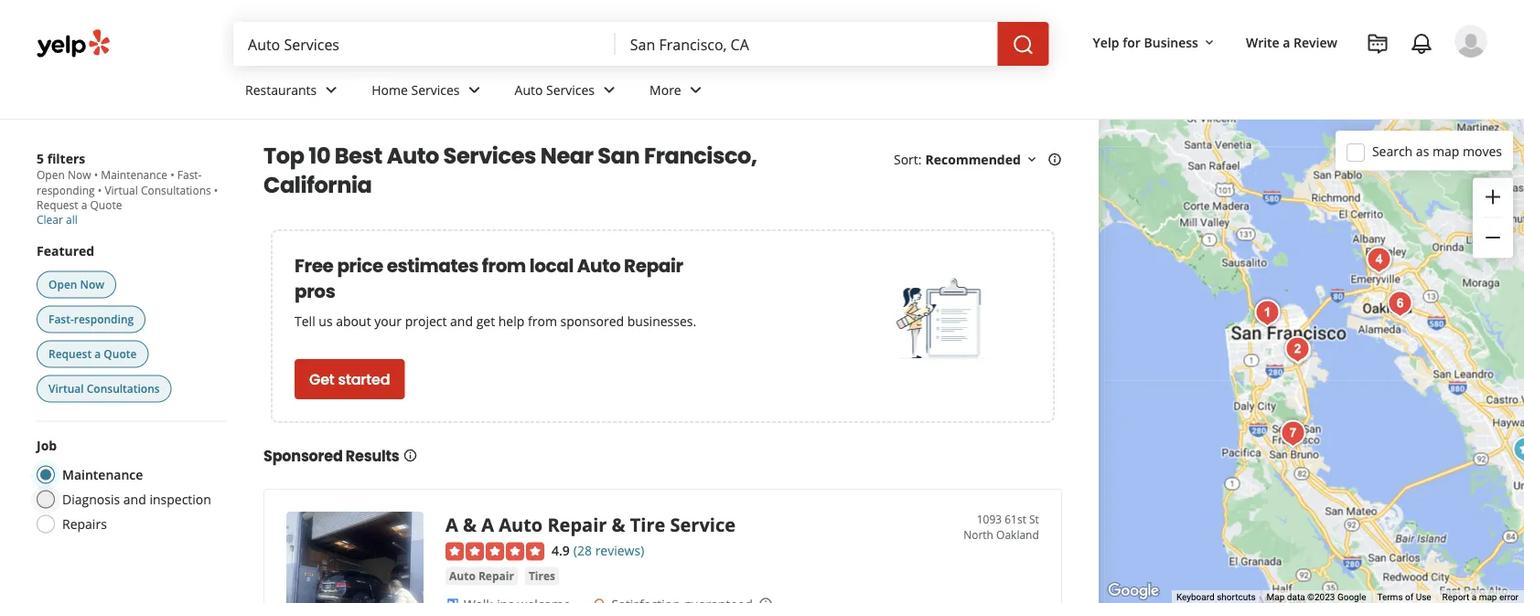Task type: vqa. For each thing, say whether or not it's contained in the screenshot.
IN to the right
no



Task type: describe. For each thing, give the bounding box(es) containing it.
us
[[319, 312, 333, 330]]

terms of use
[[1378, 593, 1432, 604]]

61st
[[1005, 512, 1027, 528]]

16 walk in welcome v2 image
[[446, 598, 460, 604]]

user actions element
[[1078, 23, 1514, 135]]

24 chevron down v2 image for restaurants
[[320, 79, 342, 101]]

fast- for fast-responding
[[48, 312, 74, 327]]

for
[[1123, 33, 1141, 51]]

responding for fast- responding
[[37, 183, 95, 198]]

map
[[1267, 593, 1285, 604]]

services for home services
[[411, 81, 460, 98]]

a for write
[[1283, 33, 1291, 51]]

tell
[[295, 312, 315, 330]]

near
[[541, 141, 593, 172]]

terms
[[1378, 593, 1403, 604]]

0 vertical spatial maintenance
[[101, 167, 167, 183]]

asm auto body & repair image
[[1508, 432, 1525, 469]]

report a map error link
[[1443, 593, 1519, 604]]

open for open now • maintenance •
[[37, 167, 65, 183]]

auto repair
[[449, 569, 514, 584]]

quote inside request a quote button
[[104, 347, 137, 362]]

request inside • virtual consultations • request a quote
[[37, 198, 78, 213]]

downtown auto detailing and repair image
[[1275, 416, 1312, 453]]

Near text field
[[630, 34, 983, 54]]

a inside • virtual consultations • request a quote
[[81, 198, 87, 213]]

tires link
[[525, 568, 559, 586]]

sponsored results
[[264, 446, 399, 467]]

2 a from the left
[[481, 512, 494, 538]]

4.9
[[552, 543, 570, 560]]

24 chevron down v2 image for auto services
[[598, 79, 620, 101]]

write a review link
[[1239, 26, 1345, 59]]

services inside the top 10 best auto services near san francisco, california
[[443, 141, 536, 172]]

get
[[476, 312, 495, 330]]

16 satisfactions guaranteed v2 image
[[593, 598, 608, 604]]

virtual inside • virtual consultations • request a quote
[[105, 183, 138, 198]]

open now button
[[37, 271, 116, 299]]

virtual inside button
[[48, 382, 84, 397]]

your
[[374, 312, 402, 330]]

tire
[[630, 512, 666, 538]]

virtual consultations
[[48, 382, 160, 397]]

about
[[336, 312, 371, 330]]

projects image
[[1367, 33, 1389, 55]]

california
[[264, 170, 372, 201]]

more link
[[635, 66, 722, 119]]

sponsored
[[561, 312, 624, 330]]

help
[[498, 312, 525, 330]]

get
[[309, 370, 335, 390]]

terms of use link
[[1378, 593, 1432, 604]]

1 & from the left
[[463, 512, 477, 538]]

16 chevron down v2 image
[[1202, 35, 1217, 50]]

now for open now
[[80, 277, 104, 292]]

16 info v2 image
[[403, 449, 418, 463]]

none field near
[[630, 34, 983, 54]]

top 10 best auto services near san francisco, california
[[264, 141, 757, 201]]

diagnosis
[[62, 491, 120, 509]]

repair inside 'free price estimates from local auto repair pros tell us about your project and get help from sponsored businesses.'
[[624, 253, 683, 279]]

map for moves
[[1433, 143, 1460, 160]]

free price estimates from local auto repair pros tell us about your project and get help from sponsored businesses.
[[295, 253, 697, 330]]

auto services
[[515, 81, 595, 98]]

featured
[[37, 242, 94, 260]]

best
[[335, 141, 382, 172]]

auto inside 'free price estimates from local auto repair pros tell us about your project and get help from sponsored businesses.'
[[577, 253, 621, 279]]

option group containing job
[[31, 437, 227, 539]]

paul's mobile detailing image
[[1281, 333, 1317, 369]]

10
[[309, 141, 330, 172]]

keyboard
[[1177, 593, 1215, 604]]

1 vertical spatial maintenance
[[62, 467, 143, 484]]

greg r. image
[[1455, 25, 1488, 58]]

all
[[66, 212, 78, 227]]

1 horizontal spatial from
[[528, 312, 557, 330]]

write a review
[[1246, 33, 1338, 51]]

tires button
[[525, 568, 559, 586]]

©2023
[[1308, 593, 1335, 604]]

(28
[[574, 543, 592, 560]]

review
[[1294, 33, 1338, 51]]

home
[[372, 81, 408, 98]]

started
[[338, 370, 390, 390]]

24 chevron down v2 image
[[685, 79, 707, 101]]

repair inside button
[[479, 569, 514, 584]]

home services
[[372, 81, 460, 98]]

top
[[264, 141, 304, 172]]

project
[[405, 312, 447, 330]]

free
[[295, 253, 334, 279]]

oakland
[[997, 528, 1039, 543]]

recommended
[[926, 151, 1021, 168]]

featured group
[[33, 242, 227, 407]]

clear
[[37, 212, 63, 227]]

home services link
[[357, 66, 500, 119]]

error
[[1500, 593, 1519, 604]]

a for request
[[94, 347, 101, 362]]

francisco,
[[644, 141, 757, 172]]

(28 reviews) link
[[574, 541, 645, 560]]

pros
[[295, 279, 335, 305]]

search
[[1373, 143, 1413, 160]]

get started button
[[295, 360, 405, 400]]

responding for fast-responding
[[74, 312, 134, 327]]

keyboard shortcuts button
[[1177, 592, 1256, 604]]

job
[[37, 437, 57, 455]]

write
[[1246, 33, 1280, 51]]

zoom out image
[[1482, 227, 1504, 249]]

16 chevron down v2 image
[[1025, 152, 1039, 167]]

results
[[346, 446, 399, 467]]

inspection
[[149, 491, 211, 509]]

reviews)
[[595, 543, 645, 560]]

local
[[530, 253, 574, 279]]

4.9 link
[[552, 541, 570, 560]]

request inside button
[[48, 347, 92, 362]]

google
[[1338, 593, 1367, 604]]

downtown auto detailing and repair image
[[1275, 416, 1312, 453]]

fast-responding
[[48, 312, 134, 327]]

1 vertical spatial repair
[[548, 512, 607, 538]]



Task type: locate. For each thing, give the bounding box(es) containing it.
restaurants link
[[231, 66, 357, 119]]

auto up near
[[515, 81, 543, 98]]

none field 'find'
[[248, 34, 601, 54]]

1 horizontal spatial none field
[[630, 34, 983, 54]]

0 vertical spatial request
[[37, 198, 78, 213]]

fast- inside the fast- responding
[[177, 167, 202, 183]]

0 vertical spatial responding
[[37, 183, 95, 198]]

paul's mobile detailing image
[[1281, 333, 1317, 369]]

0 vertical spatial now
[[68, 167, 91, 183]]

responding inside the fast- responding
[[37, 183, 95, 198]]

0 vertical spatial map
[[1433, 143, 1460, 160]]

auto inside button
[[449, 569, 476, 584]]

0 horizontal spatial and
[[123, 491, 146, 509]]

recommended button
[[926, 151, 1039, 168]]

services for auto services
[[546, 81, 595, 98]]

none field up home services
[[248, 34, 601, 54]]

open now • maintenance •
[[37, 167, 177, 183]]

stress-free auto care / emerald auto image
[[1249, 295, 1286, 332], [1249, 295, 1286, 332]]

a right write
[[1283, 33, 1291, 51]]

google image
[[1103, 580, 1164, 604]]

search as map moves
[[1373, 143, 1503, 160]]

1 vertical spatial map
[[1479, 593, 1497, 604]]

24 chevron down v2 image inside restaurants link
[[320, 79, 342, 101]]

request a quote button
[[37, 341, 149, 368]]

a inside button
[[94, 347, 101, 362]]

repair up (28
[[548, 512, 607, 538]]

and
[[450, 312, 473, 330], [123, 491, 146, 509]]

auto up 16 walk in welcome v2 image
[[449, 569, 476, 584]]

now for open now • maintenance •
[[68, 167, 91, 183]]

fast- inside fast-responding button
[[48, 312, 74, 327]]

1 vertical spatial virtual
[[48, 382, 84, 397]]

None field
[[248, 34, 601, 54], [630, 34, 983, 54]]

repairs
[[62, 516, 107, 533]]

24 chevron down v2 image right auto services
[[598, 79, 620, 101]]

quote down open now • maintenance •
[[90, 198, 122, 213]]

get started
[[309, 370, 390, 390]]

notifications image
[[1411, 33, 1433, 55]]

a down fast-responding button
[[94, 347, 101, 362]]

auto right "best"
[[387, 141, 439, 172]]

none field up business categories element
[[630, 34, 983, 54]]

more
[[650, 81, 681, 98]]

auto inside business categories element
[[515, 81, 543, 98]]

1 vertical spatial from
[[528, 312, 557, 330]]

tires
[[529, 569, 555, 584]]

•
[[94, 167, 98, 183], [170, 167, 174, 183], [98, 183, 102, 198], [214, 183, 218, 198]]

a & a auto repair & tire service
[[446, 512, 736, 538]]

responding
[[37, 183, 95, 198], [74, 312, 134, 327]]

request up 'featured' on the top left of the page
[[37, 198, 78, 213]]

and inside 'free price estimates from local auto repair pros tell us about your project and get help from sponsored businesses.'
[[450, 312, 473, 330]]

0 horizontal spatial repair
[[479, 569, 514, 584]]

map
[[1433, 143, 1460, 160], [1479, 593, 1497, 604]]

1 vertical spatial consultations
[[87, 382, 160, 397]]

1 horizontal spatial and
[[450, 312, 473, 330]]

repair down 4.9 star rating image
[[479, 569, 514, 584]]

services right home
[[411, 81, 460, 98]]

shortcuts
[[1217, 593, 1256, 604]]

and left get on the left of the page
[[450, 312, 473, 330]]

a & a auto repair & tire service link
[[446, 512, 736, 538]]

a for report
[[1472, 593, 1477, 604]]

a & a auto repair & tire service image
[[1361, 242, 1398, 279], [1361, 242, 1398, 279], [286, 512, 424, 604]]

open now
[[48, 277, 104, 292]]

0 vertical spatial and
[[450, 312, 473, 330]]

now down filters
[[68, 167, 91, 183]]

0 horizontal spatial virtual
[[48, 382, 84, 397]]

st
[[1029, 512, 1039, 528]]

0 horizontal spatial map
[[1433, 143, 1460, 160]]

now up fast-responding
[[80, 277, 104, 292]]

1 horizontal spatial map
[[1479, 593, 1497, 604]]

search image
[[1013, 34, 1035, 56]]

map right as
[[1433, 143, 1460, 160]]

1 horizontal spatial a
[[481, 512, 494, 538]]

3 24 chevron down v2 image from the left
[[598, 79, 620, 101]]

sort:
[[894, 151, 922, 168]]

diagnosis and inspection
[[62, 491, 211, 509]]

2 24 chevron down v2 image from the left
[[464, 79, 485, 101]]

a right report
[[1472, 593, 1477, 604]]

from left the local
[[482, 253, 526, 279]]

0 vertical spatial open
[[37, 167, 65, 183]]

zoom in image
[[1482, 186, 1504, 208]]

1 a from the left
[[446, 512, 458, 538]]

fast- for fast- responding
[[177, 167, 202, 183]]

yelp for business button
[[1086, 26, 1224, 59]]

business
[[1144, 33, 1199, 51]]

1 vertical spatial responding
[[74, 312, 134, 327]]

0 horizontal spatial a
[[446, 512, 458, 538]]

1093 61st st north oakland
[[964, 512, 1039, 543]]

keyboard shortcuts
[[1177, 593, 1256, 604]]

2 & from the left
[[612, 512, 625, 538]]

Find text field
[[248, 34, 601, 54]]

1093
[[977, 512, 1002, 528]]

0 vertical spatial repair
[[624, 253, 683, 279]]

report
[[1443, 593, 1470, 604]]

option group
[[31, 437, 227, 539]]

business categories element
[[231, 66, 1488, 119]]

24 chevron down v2 image
[[320, 79, 342, 101], [464, 79, 485, 101], [598, 79, 620, 101]]

fast-responding button
[[37, 306, 146, 334]]

0 vertical spatial quote
[[90, 198, 122, 213]]

0 horizontal spatial &
[[463, 512, 477, 538]]

map region
[[871, 0, 1525, 604]]

24 chevron down v2 image inside home services link
[[464, 79, 485, 101]]

auto repair link
[[446, 568, 518, 586]]

request down fast-responding button
[[48, 347, 92, 362]]

services left near
[[443, 141, 536, 172]]

5
[[37, 150, 44, 167]]

north
[[964, 528, 994, 543]]

virtual consultations button
[[37, 376, 172, 403]]

5 filters
[[37, 150, 85, 167]]

sponsored
[[264, 446, 343, 467]]

san
[[598, 141, 640, 172]]

free price estimates from local auto repair pros image
[[896, 275, 988, 366]]

16 info v2 image
[[1048, 152, 1062, 167]]

moves
[[1463, 143, 1503, 160]]

0 horizontal spatial fast-
[[48, 312, 74, 327]]

0 vertical spatial consultations
[[141, 183, 211, 198]]

1 24 chevron down v2 image from the left
[[320, 79, 342, 101]]

auto right the local
[[577, 253, 621, 279]]

24 chevron down v2 image for home services
[[464, 79, 485, 101]]

& up reviews)
[[612, 512, 625, 538]]

1 vertical spatial quote
[[104, 347, 137, 362]]

1 vertical spatial and
[[123, 491, 146, 509]]

fast-
[[177, 167, 202, 183], [48, 312, 74, 327]]

map data ©2023 google
[[1267, 593, 1367, 604]]

repair up the businesses. at the bottom left
[[624, 253, 683, 279]]

use
[[1416, 593, 1432, 604]]

2 none field from the left
[[630, 34, 983, 54]]

0 vertical spatial fast-
[[177, 167, 202, 183]]

price
[[337, 253, 383, 279]]

0 horizontal spatial from
[[482, 253, 526, 279]]

rolling stock image
[[1280, 332, 1316, 368]]

responding inside button
[[74, 312, 134, 327]]

1 vertical spatial request
[[48, 347, 92, 362]]

1 vertical spatial fast-
[[48, 312, 74, 327]]

repair
[[624, 253, 683, 279], [548, 512, 607, 538], [479, 569, 514, 584]]

None search field
[[233, 22, 1053, 66]]

• virtual consultations • request a quote
[[37, 183, 218, 213]]

2 horizontal spatial repair
[[624, 253, 683, 279]]

estimates
[[387, 253, 479, 279]]

1 none field from the left
[[248, 34, 601, 54]]

4.9 star rating image
[[446, 543, 544, 562]]

group
[[1473, 178, 1514, 259]]

auto up 4.9 star rating image
[[499, 512, 543, 538]]

1 vertical spatial now
[[80, 277, 104, 292]]

data
[[1287, 593, 1305, 604]]

clear all link
[[37, 212, 78, 227]]

consultations
[[141, 183, 211, 198], [87, 382, 160, 397]]

1 vertical spatial open
[[48, 277, 77, 292]]

map left error
[[1479, 593, 1497, 604]]

open inside button
[[48, 277, 77, 292]]

quote inside • virtual consultations • request a quote
[[90, 198, 122, 213]]

auto repair button
[[446, 568, 518, 586]]

a right all
[[81, 198, 87, 213]]

24 chevron down v2 image right home services
[[464, 79, 485, 101]]

& up 4.9 star rating image
[[463, 512, 477, 538]]

2 horizontal spatial 24 chevron down v2 image
[[598, 79, 620, 101]]

auto services link
[[500, 66, 635, 119]]

consultations inside • virtual consultations • request a quote
[[141, 183, 211, 198]]

fast- responding
[[37, 167, 202, 198]]

1 horizontal spatial repair
[[548, 512, 607, 538]]

auto inside the top 10 best auto services near san francisco, california
[[387, 141, 439, 172]]

24 chevron down v2 image right restaurants
[[320, 79, 342, 101]]

consultations inside button
[[87, 382, 160, 397]]

0 vertical spatial from
[[482, 253, 526, 279]]

and right diagnosis
[[123, 491, 146, 509]]

services
[[411, 81, 460, 98], [546, 81, 595, 98], [443, 141, 536, 172]]

open down 'featured' on the top left of the page
[[48, 277, 77, 292]]

open for open now
[[48, 277, 77, 292]]

from right help
[[528, 312, 557, 330]]

responding up all
[[37, 183, 95, 198]]

map for error
[[1479, 593, 1497, 604]]

businesses.
[[628, 312, 697, 330]]

report a map error
[[1443, 593, 1519, 604]]

services up near
[[546, 81, 595, 98]]

info icon image
[[758, 597, 773, 604], [758, 597, 773, 604]]

restaurants
[[245, 81, 317, 98]]

1 horizontal spatial &
[[612, 512, 625, 538]]

2 vertical spatial repair
[[479, 569, 514, 584]]

yelp
[[1093, 33, 1120, 51]]

auto
[[515, 81, 543, 98], [387, 141, 439, 172], [577, 253, 621, 279], [499, 512, 543, 538], [449, 569, 476, 584]]

0 vertical spatial virtual
[[105, 183, 138, 198]]

(28 reviews)
[[574, 543, 645, 560]]

1 horizontal spatial virtual
[[105, 183, 138, 198]]

now inside button
[[80, 277, 104, 292]]

24 chevron down v2 image inside auto services link
[[598, 79, 620, 101]]

0 horizontal spatial 24 chevron down v2 image
[[320, 79, 342, 101]]

filters
[[47, 150, 85, 167]]

quote up virtual consultations
[[104, 347, 137, 362]]

request
[[37, 198, 78, 213], [48, 347, 92, 362]]

of
[[1406, 593, 1414, 604]]

request a quote
[[48, 347, 137, 362]]

0 horizontal spatial none field
[[248, 34, 601, 54]]

1 horizontal spatial 24 chevron down v2 image
[[464, 79, 485, 101]]

responding up request a quote
[[74, 312, 134, 327]]

open down 5 filters
[[37, 167, 65, 183]]

1 horizontal spatial fast-
[[177, 167, 202, 183]]

yelp for business
[[1093, 33, 1199, 51]]

transtar auto body image
[[1382, 286, 1419, 323]]



